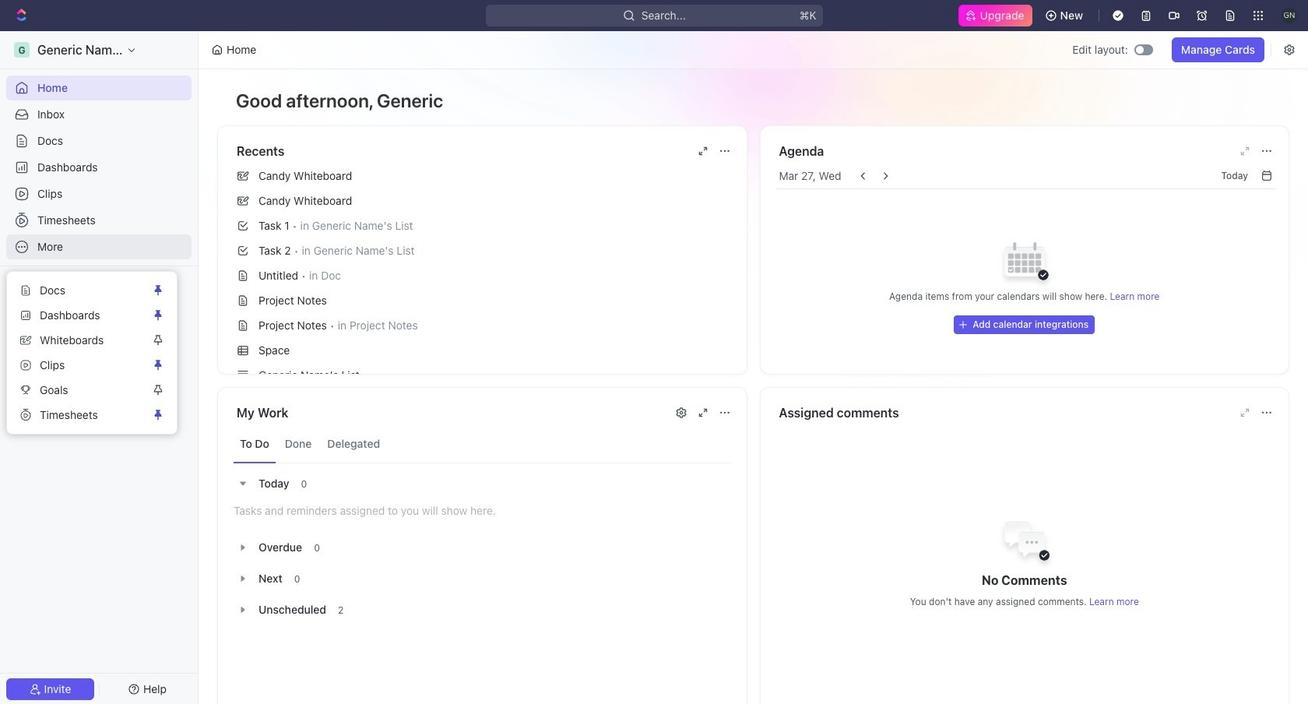 Task type: describe. For each thing, give the bounding box(es) containing it.
sidebar navigation
[[0, 31, 199, 704]]



Task type: locate. For each thing, give the bounding box(es) containing it.
tree inside sidebar "navigation"
[[6, 324, 192, 428]]

tab list
[[234, 425, 731, 463]]

tree
[[6, 324, 192, 428]]



Task type: vqa. For each thing, say whether or not it's contained in the screenshot.
tree
yes



